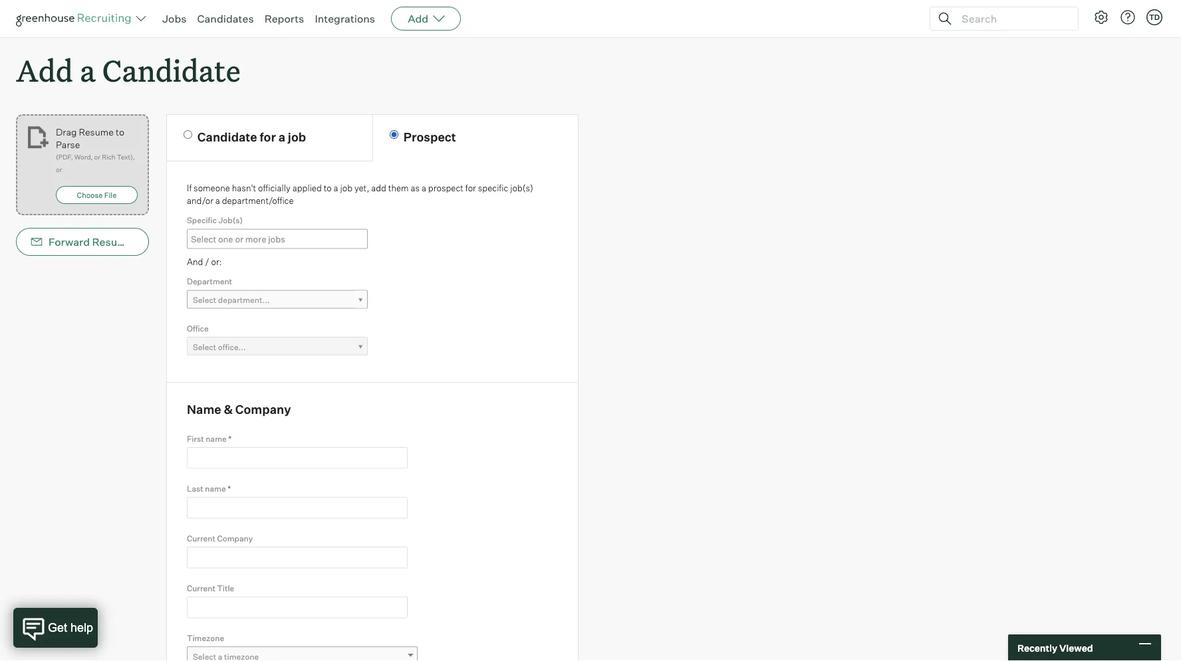 Task type: vqa. For each thing, say whether or not it's contained in the screenshot.
"Me"
no



Task type: locate. For each thing, give the bounding box(es) containing it.
reports link
[[264, 12, 304, 25]]

name right last
[[205, 484, 226, 494]]

resume inside button
[[92, 236, 133, 249]]

greenhouse recruiting image
[[16, 11, 136, 27]]

first
[[187, 434, 204, 444]]

* for last name *
[[228, 484, 231, 494]]

a
[[80, 51, 95, 90], [278, 129, 285, 144], [334, 183, 338, 193], [422, 183, 426, 193], [215, 196, 220, 206]]

select down department
[[193, 295, 216, 305]]

job
[[288, 129, 306, 144], [340, 183, 353, 193]]

to right the applied
[[324, 183, 332, 193]]

1 current from the top
[[187, 534, 215, 544]]

1 vertical spatial for
[[465, 183, 476, 193]]

add for add
[[408, 12, 428, 25]]

current
[[187, 534, 215, 544], [187, 584, 215, 594]]

hasn't
[[232, 183, 256, 193]]

or
[[94, 153, 100, 161], [56, 166, 62, 174]]

0 vertical spatial current
[[187, 534, 215, 544]]

2 current from the top
[[187, 584, 215, 594]]

forward resume via email
[[49, 236, 180, 249]]

forward resume via email button
[[16, 228, 180, 256]]

resume left via on the left of page
[[92, 236, 133, 249]]

job up the applied
[[288, 129, 306, 144]]

add for add a candidate
[[16, 51, 73, 90]]

0 horizontal spatial for
[[260, 129, 276, 144]]

to up the text),
[[116, 126, 124, 138]]

name for last
[[205, 484, 226, 494]]

1 vertical spatial job
[[340, 183, 353, 193]]

last name *
[[187, 484, 231, 494]]

job(s)
[[510, 183, 533, 193]]

1 horizontal spatial add
[[408, 12, 428, 25]]

rich
[[102, 153, 115, 161]]

0 horizontal spatial add
[[16, 51, 73, 90]]

choose
[[77, 191, 103, 200]]

specific job(s)
[[187, 216, 243, 226]]

if someone hasn't officially applied to a job yet, add them as a prospect for specific job(s) and/or a department/office
[[187, 183, 533, 206]]

current for current company
[[187, 534, 215, 544]]

2 select from the top
[[193, 342, 216, 352]]

candidate down jobs link
[[102, 51, 241, 90]]

specific
[[187, 216, 217, 226]]

1 vertical spatial to
[[324, 183, 332, 193]]

jobs
[[162, 12, 187, 25]]

resume inside drag resume to parse (pdf, word, or rich text), or
[[79, 126, 114, 138]]

for inside if someone hasn't officially applied to a job yet, add them as a prospect for specific job(s) and/or a department/office
[[465, 183, 476, 193]]

company right &
[[235, 402, 291, 417]]

(pdf,
[[56, 153, 73, 161]]

or:
[[211, 257, 222, 268]]

current down last
[[187, 534, 215, 544]]

1 vertical spatial name
[[205, 484, 226, 494]]

1 vertical spatial select
[[193, 342, 216, 352]]

resume up rich
[[79, 126, 114, 138]]

add inside add popup button
[[408, 12, 428, 25]]

select
[[193, 295, 216, 305], [193, 342, 216, 352]]

1 horizontal spatial for
[[465, 183, 476, 193]]

0 vertical spatial to
[[116, 126, 124, 138]]

None text field
[[187, 547, 408, 569]]

* right last
[[228, 484, 231, 494]]

None text field
[[188, 231, 375, 248], [187, 448, 408, 469], [187, 498, 408, 519], [187, 597, 408, 619], [188, 231, 375, 248], [187, 448, 408, 469], [187, 498, 408, 519], [187, 597, 408, 619]]

select down office
[[193, 342, 216, 352]]

for left specific
[[465, 183, 476, 193]]

job inside if someone hasn't officially applied to a job yet, add them as a prospect for specific job(s) and/or a department/office
[[340, 183, 353, 193]]

for
[[260, 129, 276, 144], [465, 183, 476, 193]]

job left yet,
[[340, 183, 353, 193]]

and/or
[[187, 196, 213, 206]]

for up officially
[[260, 129, 276, 144]]

0 vertical spatial *
[[228, 434, 232, 444]]

department...
[[218, 295, 270, 305]]

current title
[[187, 584, 234, 594]]

0 vertical spatial company
[[235, 402, 291, 417]]

1 select from the top
[[193, 295, 216, 305]]

add a candidate
[[16, 51, 241, 90]]

viewed
[[1060, 643, 1093, 654]]

a down greenhouse recruiting image
[[80, 51, 95, 90]]

word,
[[74, 153, 93, 161]]

0 vertical spatial resume
[[79, 126, 114, 138]]

1 vertical spatial add
[[16, 51, 73, 90]]

0 horizontal spatial to
[[116, 126, 124, 138]]

to
[[116, 126, 124, 138], [324, 183, 332, 193]]

1 vertical spatial *
[[228, 484, 231, 494]]

1 vertical spatial resume
[[92, 236, 133, 249]]

select department...
[[193, 295, 270, 305]]

company up title
[[217, 534, 253, 544]]

add
[[408, 12, 428, 25], [16, 51, 73, 90]]

1 vertical spatial current
[[187, 584, 215, 594]]

td button
[[1144, 7, 1165, 28]]

1 horizontal spatial or
[[94, 153, 100, 161]]

candidate for a job
[[197, 129, 306, 144]]

0 vertical spatial add
[[408, 12, 428, 25]]

or left rich
[[94, 153, 100, 161]]

0 horizontal spatial job
[[288, 129, 306, 144]]

name & company
[[187, 402, 291, 417]]

name right "first" on the bottom
[[206, 434, 227, 444]]

1 horizontal spatial to
[[324, 183, 332, 193]]

name
[[206, 434, 227, 444], [205, 484, 226, 494]]

candidates
[[197, 12, 254, 25]]

* down &
[[228, 434, 232, 444]]

select department... link
[[187, 290, 368, 310]]

or down (pdf,
[[56, 166, 62, 174]]

resume for forward
[[92, 236, 133, 249]]

0 vertical spatial candidate
[[102, 51, 241, 90]]

0 vertical spatial select
[[193, 295, 216, 305]]

text),
[[117, 153, 135, 161]]

job(s)
[[218, 216, 243, 226]]

1 horizontal spatial job
[[340, 183, 353, 193]]

0 vertical spatial name
[[206, 434, 227, 444]]

resume
[[79, 126, 114, 138], [92, 236, 133, 249]]

email
[[152, 236, 180, 249]]

candidates link
[[197, 12, 254, 25]]

current left title
[[187, 584, 215, 594]]

candidate right candidate for a job option at the left
[[197, 129, 257, 144]]

yet,
[[354, 183, 369, 193]]

department/office
[[222, 196, 294, 206]]

select for select office...
[[193, 342, 216, 352]]

company
[[235, 402, 291, 417], [217, 534, 253, 544]]

0 horizontal spatial or
[[56, 166, 62, 174]]

forward
[[49, 236, 90, 249]]

*
[[228, 434, 232, 444], [228, 484, 231, 494]]

as
[[411, 183, 420, 193]]

current company
[[187, 534, 253, 544]]

candidate
[[102, 51, 241, 90], [197, 129, 257, 144]]



Task type: describe. For each thing, give the bounding box(es) containing it.
1 vertical spatial candidate
[[197, 129, 257, 144]]

recently
[[1018, 643, 1058, 654]]

add
[[371, 183, 386, 193]]

0 vertical spatial job
[[288, 129, 306, 144]]

file
[[104, 191, 117, 200]]

office
[[187, 324, 209, 334]]

applied
[[292, 183, 322, 193]]

select office...
[[193, 342, 246, 352]]

resume for drag
[[79, 126, 114, 138]]

td
[[1149, 13, 1160, 22]]

select office... link
[[187, 337, 368, 357]]

to inside drag resume to parse (pdf, word, or rich text), or
[[116, 126, 124, 138]]

and / or:
[[187, 257, 222, 268]]

a left yet,
[[334, 183, 338, 193]]

recently viewed
[[1018, 643, 1093, 654]]

jobs link
[[162, 12, 187, 25]]

title
[[217, 584, 234, 594]]

reports
[[264, 12, 304, 25]]

office...
[[218, 342, 246, 352]]

drag
[[56, 126, 77, 138]]

* for first name *
[[228, 434, 232, 444]]

if
[[187, 183, 192, 193]]

a down someone
[[215, 196, 220, 206]]

configure image
[[1093, 9, 1109, 25]]

a right as
[[422, 183, 426, 193]]

prospect
[[428, 183, 464, 193]]

someone
[[194, 183, 230, 193]]

select for select department...
[[193, 295, 216, 305]]

officially
[[258, 183, 291, 193]]

last
[[187, 484, 203, 494]]

choose file
[[77, 191, 117, 200]]

parse
[[56, 139, 80, 150]]

to inside if someone hasn't officially applied to a job yet, add them as a prospect for specific job(s) and/or a department/office
[[324, 183, 332, 193]]

&
[[224, 402, 233, 417]]

1 vertical spatial company
[[217, 534, 253, 544]]

a up officially
[[278, 129, 285, 144]]

/
[[205, 257, 209, 268]]

integrations link
[[315, 12, 375, 25]]

specific
[[478, 183, 508, 193]]

current for current title
[[187, 584, 215, 594]]

td button
[[1147, 9, 1163, 25]]

name for first
[[206, 434, 227, 444]]

drag resume to parse (pdf, word, or rich text), or
[[56, 126, 135, 174]]

via
[[135, 236, 150, 249]]

Search text field
[[958, 9, 1066, 28]]

Candidate for a job radio
[[184, 130, 192, 139]]

1 vertical spatial or
[[56, 166, 62, 174]]

department
[[187, 277, 232, 287]]

0 vertical spatial for
[[260, 129, 276, 144]]

0 vertical spatial or
[[94, 153, 100, 161]]

name
[[187, 402, 221, 417]]

and
[[187, 257, 203, 268]]

integrations
[[315, 12, 375, 25]]

first name *
[[187, 434, 232, 444]]

them
[[388, 183, 409, 193]]

prospect
[[404, 129, 456, 144]]

Prospect radio
[[390, 130, 398, 139]]

add button
[[391, 7, 461, 31]]

timezone
[[187, 633, 224, 643]]



